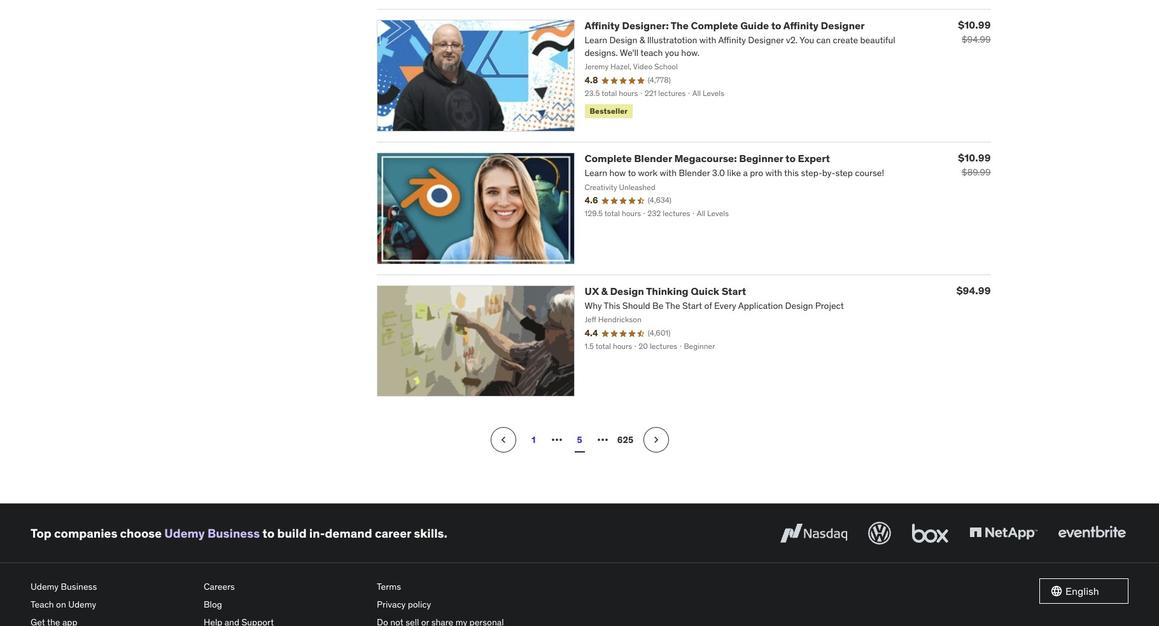 Task type: vqa. For each thing, say whether or not it's contained in the screenshot.
the companies
yes



Task type: locate. For each thing, give the bounding box(es) containing it.
blog link
[[204, 597, 367, 615]]

complete right the
[[691, 19, 738, 32]]

teach on udemy link
[[31, 597, 194, 615]]

2 $10.99 from the top
[[958, 151, 991, 164]]

1 horizontal spatial to
[[771, 19, 781, 32]]

1 $10.99 from the top
[[958, 18, 991, 31]]

1 horizontal spatial udemy
[[68, 600, 96, 611]]

udemy right choose
[[164, 526, 205, 542]]

business up "careers"
[[207, 526, 260, 542]]

$10.99
[[958, 18, 991, 31], [958, 151, 991, 164]]

terms privacy policy
[[377, 582, 431, 611]]

1 vertical spatial business
[[61, 582, 97, 593]]

business up on
[[61, 582, 97, 593]]

blender
[[634, 152, 672, 165]]

complete left blender
[[585, 152, 632, 165]]

udemy
[[164, 526, 205, 542], [31, 582, 59, 593], [68, 600, 96, 611]]

udemy up teach
[[31, 582, 59, 593]]

ellipsis image left '5'
[[549, 433, 564, 448]]

0 vertical spatial udemy
[[164, 526, 205, 542]]

privacy policy link
[[377, 597, 540, 615]]

affinity left the designer
[[783, 19, 819, 32]]

1 vertical spatial $10.99
[[958, 151, 991, 164]]

1 vertical spatial udemy business link
[[31, 579, 194, 597]]

design
[[610, 285, 644, 298]]

1 ellipsis image from the left
[[549, 433, 564, 448]]

625
[[617, 435, 633, 446]]

udemy right on
[[68, 600, 96, 611]]

to left expert
[[786, 152, 796, 165]]

ux
[[585, 285, 599, 298]]

in-
[[309, 526, 325, 542]]

next page image
[[650, 434, 662, 447]]

english button
[[1039, 579, 1129, 605]]

0 horizontal spatial affinity
[[585, 19, 620, 32]]

terms
[[377, 582, 401, 593]]

udemy business link up "careers"
[[164, 526, 260, 542]]

on
[[56, 600, 66, 611]]

1 horizontal spatial complete
[[691, 19, 738, 32]]

0 vertical spatial complete
[[691, 19, 738, 32]]

nasdaq image
[[777, 520, 850, 548]]

guide
[[740, 19, 769, 32]]

udemy business link
[[164, 526, 260, 542], [31, 579, 194, 597]]

0 vertical spatial $10.99
[[958, 18, 991, 31]]

2 vertical spatial udemy
[[68, 600, 96, 611]]

to
[[771, 19, 781, 32], [786, 152, 796, 165], [262, 526, 275, 542]]

0 horizontal spatial udemy
[[31, 582, 59, 593]]

1 horizontal spatial business
[[207, 526, 260, 542]]

&
[[601, 285, 608, 298]]

complete
[[691, 19, 738, 32], [585, 152, 632, 165]]

$94.99
[[962, 34, 991, 45], [957, 284, 991, 297]]

build
[[277, 526, 307, 542]]

1 vertical spatial complete
[[585, 152, 632, 165]]

megacourse:
[[674, 152, 737, 165]]

1 horizontal spatial affinity
[[783, 19, 819, 32]]

the
[[671, 19, 689, 32]]

policy
[[408, 600, 431, 611]]

2 vertical spatial to
[[262, 526, 275, 542]]

1 vertical spatial udemy
[[31, 582, 59, 593]]

affinity
[[585, 19, 620, 32], [783, 19, 819, 32]]

designer
[[821, 19, 865, 32]]

$10.99 $89.99
[[958, 151, 991, 178]]

terms link
[[377, 579, 540, 597]]

2 affinity from the left
[[783, 19, 819, 32]]

0 vertical spatial $94.99
[[962, 34, 991, 45]]

1 link
[[521, 428, 546, 453]]

beginner
[[739, 152, 783, 165]]

affinity left designer:
[[585, 19, 620, 32]]

ux & design thinking quick start link
[[585, 285, 746, 298]]

netapp image
[[967, 520, 1040, 548]]

blog
[[204, 600, 222, 611]]

1 vertical spatial to
[[786, 152, 796, 165]]

$10.99 for complete blender megacourse: beginner to expert
[[958, 151, 991, 164]]

top companies choose udemy business to build in-demand career skills.
[[31, 526, 447, 542]]

0 horizontal spatial to
[[262, 526, 275, 542]]

eventbrite image
[[1055, 520, 1129, 548]]

udemy business link up on
[[31, 579, 194, 597]]

0 horizontal spatial business
[[61, 582, 97, 593]]

thinking
[[646, 285, 689, 298]]

ellipsis image left 625
[[595, 433, 610, 448]]

0 horizontal spatial ellipsis image
[[549, 433, 564, 448]]

1 horizontal spatial ellipsis image
[[595, 433, 610, 448]]

0 vertical spatial to
[[771, 19, 781, 32]]

1 affinity from the left
[[585, 19, 620, 32]]

$10.99 $94.99
[[958, 18, 991, 45]]

demand
[[325, 526, 372, 542]]

business
[[207, 526, 260, 542], [61, 582, 97, 593]]

privacy
[[377, 600, 406, 611]]

to right guide
[[771, 19, 781, 32]]

to left build on the left
[[262, 526, 275, 542]]

5
[[577, 435, 582, 446]]

affinity designer: the complete guide to affinity designer link
[[585, 19, 865, 32]]

ellipsis image
[[549, 433, 564, 448], [595, 433, 610, 448]]



Task type: describe. For each thing, give the bounding box(es) containing it.
teach
[[31, 600, 54, 611]]

to for affinity designer: the complete guide to affinity designer
[[771, 19, 781, 32]]

career
[[375, 526, 411, 542]]

$94.99 inside $10.99 $94.99
[[962, 34, 991, 45]]

$89.99
[[962, 167, 991, 178]]

ux & design thinking quick start
[[585, 285, 746, 298]]

0 horizontal spatial complete
[[585, 152, 632, 165]]

quick
[[691, 285, 719, 298]]

skills.
[[414, 526, 447, 542]]

2 horizontal spatial to
[[786, 152, 796, 165]]

1
[[532, 435, 536, 446]]

affinity designer: the complete guide to affinity designer
[[585, 19, 865, 32]]

2 horizontal spatial udemy
[[164, 526, 205, 542]]

careers link
[[204, 579, 367, 597]]

small image
[[1050, 586, 1063, 599]]

business inside udemy business teach on udemy
[[61, 582, 97, 593]]

top
[[31, 526, 51, 542]]

careers blog
[[204, 582, 235, 611]]

choose
[[120, 526, 162, 542]]

0 vertical spatial business
[[207, 526, 260, 542]]

volkswagen image
[[866, 520, 894, 548]]

1 vertical spatial $94.99
[[957, 284, 991, 297]]

designer:
[[622, 19, 669, 32]]

english
[[1066, 586, 1099, 598]]

companies
[[54, 526, 117, 542]]

2 ellipsis image from the left
[[595, 433, 610, 448]]

start
[[722, 285, 746, 298]]

complete blender megacourse: beginner to expert link
[[585, 152, 830, 165]]

complete blender megacourse: beginner to expert
[[585, 152, 830, 165]]

expert
[[798, 152, 830, 165]]

5 link
[[567, 428, 592, 453]]

box image
[[909, 520, 952, 548]]

previous page image
[[497, 434, 510, 447]]

careers
[[204, 582, 235, 593]]

0 vertical spatial udemy business link
[[164, 526, 260, 542]]

udemy business teach on udemy
[[31, 582, 97, 611]]

$10.99 for affinity designer: the complete guide to affinity designer
[[958, 18, 991, 31]]

to for top companies choose udemy business to build in-demand career skills.
[[262, 526, 275, 542]]



